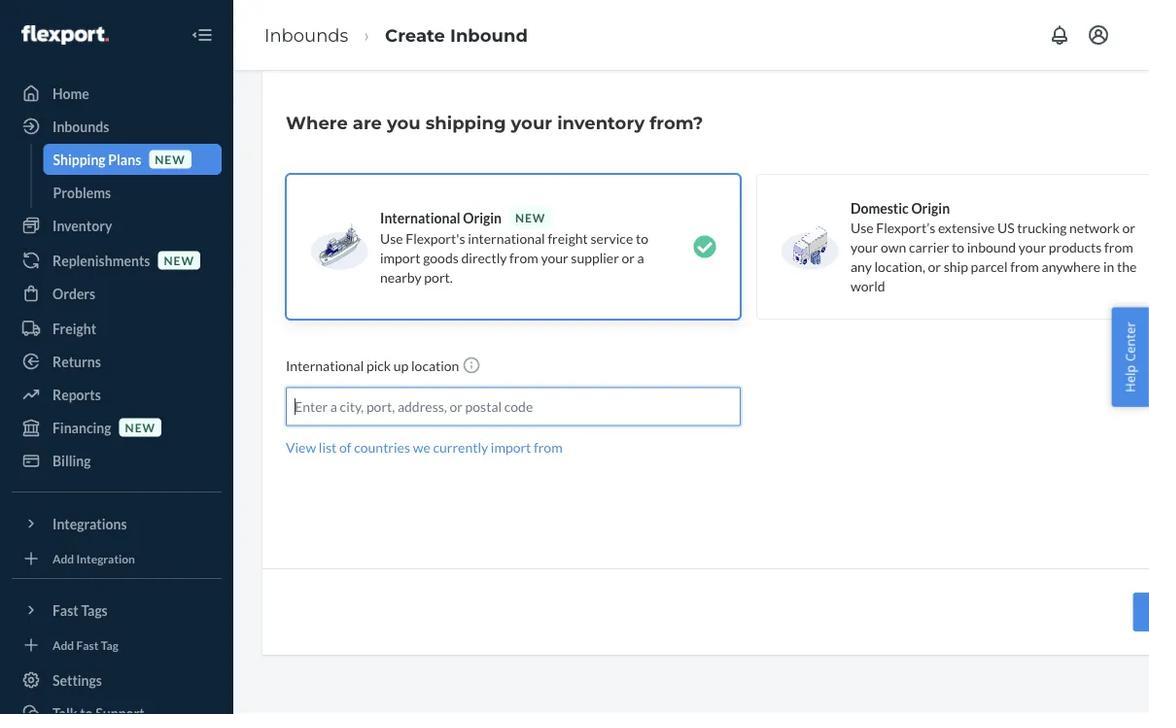 Task type: vqa. For each thing, say whether or not it's contained in the screenshot.
2nd "Claims" from right
no



Task type: describe. For each thing, give the bounding box(es) containing it.
settings
[[52, 672, 102, 689]]

freight
[[548, 230, 588, 246]]

your up any in the top of the page
[[851, 239, 878, 255]]

origin for domestic
[[911, 200, 950, 216]]

or down carrier
[[928, 258, 941, 275]]

fast inside dropdown button
[[52, 602, 78, 619]]

tag
[[101, 638, 119, 652]]

ship
[[944, 258, 968, 275]]

reports link
[[12, 379, 222, 410]]

your inside the use flexport's international freight service to import goods directly from your supplier or a nearby port.
[[541, 249, 568, 266]]

orders
[[52, 285, 95, 302]]

freight link
[[12, 313, 222, 344]]

carrier
[[909, 239, 949, 255]]

shipping
[[53, 151, 106, 168]]

add fast tag
[[52, 638, 119, 652]]

location
[[411, 358, 459, 374]]

help center
[[1121, 322, 1139, 393]]

trucking
[[1017, 219, 1067, 236]]

fast tags
[[52, 602, 108, 619]]

city,
[[340, 399, 364, 415]]

from inside button
[[534, 439, 563, 456]]

from up the
[[1104, 239, 1133, 255]]

list
[[319, 439, 337, 456]]

supplier
[[571, 249, 619, 266]]

up
[[394, 358, 409, 374]]

anywhere
[[1042, 258, 1101, 275]]

problems link
[[43, 177, 222, 208]]

from inside the use flexport's international freight service to import goods directly from your supplier or a nearby port.
[[509, 249, 538, 266]]

import for goods
[[380, 249, 420, 266]]

billing link
[[12, 445, 222, 476]]

or inside the use flexport's international freight service to import goods directly from your supplier or a nearby port.
[[622, 249, 635, 266]]

add fast tag link
[[12, 634, 222, 657]]

where
[[286, 112, 348, 133]]

directly
[[461, 249, 507, 266]]

or right network at the right of the page
[[1122, 219, 1135, 236]]

flexport's
[[876, 219, 935, 236]]

help center button
[[1112, 307, 1149, 407]]

parcel
[[971, 258, 1008, 275]]

use inside domestic origin use flexport's extensive us trucking network or your own carrier to inbound your products from any location, or ship parcel from anywhere in the world
[[851, 219, 874, 236]]

goods
[[423, 249, 459, 266]]

view list of countries we currently import from
[[286, 439, 563, 456]]

problems
[[53, 184, 111, 201]]

world
[[851, 278, 885, 294]]

any
[[851, 258, 872, 275]]

use flexport's international freight service to import goods directly from your supplier or a nearby port.
[[380, 230, 648, 285]]

domestic origin use flexport's extensive us trucking network or your own carrier to inbound your products from any location, or ship parcel from anywhere in the world
[[851, 200, 1137, 294]]

enter
[[295, 399, 328, 415]]

inbound
[[450, 24, 528, 46]]

add integration
[[52, 552, 135, 566]]

inbound
[[967, 239, 1016, 255]]

new for replenishments
[[164, 253, 194, 267]]

inventory
[[52, 217, 112, 234]]

the
[[1117, 258, 1137, 275]]

extensive
[[938, 219, 995, 236]]

where are you shipping your inventory from?
[[286, 112, 703, 133]]

enter a city, port, address, or postal code
[[295, 399, 533, 415]]

of
[[339, 439, 351, 456]]

replenishments
[[52, 252, 150, 269]]

help
[[1121, 365, 1139, 393]]

check circle image
[[693, 235, 716, 259]]

network
[[1069, 219, 1120, 236]]

shipping
[[426, 112, 506, 133]]

integration
[[76, 552, 135, 566]]

create inbound
[[385, 24, 528, 46]]

integrations button
[[12, 508, 222, 540]]

origin for international
[[463, 210, 502, 226]]

add for add integration
[[52, 552, 74, 566]]

international for international origin
[[380, 210, 460, 226]]

in
[[1103, 258, 1114, 275]]

you
[[387, 112, 421, 133]]

integrations
[[52, 516, 127, 532]]

new for shipping plans
[[155, 152, 185, 166]]

flexport's
[[406, 230, 465, 246]]

port.
[[424, 269, 453, 285]]

add for add fast tag
[[52, 638, 74, 652]]

breadcrumbs navigation
[[249, 7, 543, 63]]

us
[[997, 219, 1015, 236]]

create
[[385, 24, 445, 46]]

from?
[[650, 112, 703, 133]]

location,
[[874, 258, 925, 275]]



Task type: locate. For each thing, give the bounding box(es) containing it.
inventory
[[557, 112, 645, 133]]

financing
[[52, 419, 111, 436]]

use
[[851, 219, 874, 236], [380, 230, 403, 246]]

add integration link
[[12, 547, 222, 571]]

use inside the use flexport's international freight service to import goods directly from your supplier or a nearby port.
[[380, 230, 403, 246]]

1 horizontal spatial inbounds
[[264, 24, 348, 46]]

new right plans
[[155, 152, 185, 166]]

view
[[286, 439, 316, 456]]

create inbound link
[[385, 24, 528, 46]]

origin
[[911, 200, 950, 216], [463, 210, 502, 226]]

1 horizontal spatial a
[[637, 249, 644, 266]]

or left postal
[[450, 399, 463, 415]]

flexport logo image
[[21, 25, 109, 45]]

inventory link
[[12, 210, 222, 241]]

to inside the use flexport's international freight service to import goods directly from your supplier or a nearby port.
[[636, 230, 648, 246]]

inbounds link inside breadcrumbs navigation
[[264, 24, 348, 46]]

1 horizontal spatial to
[[952, 239, 964, 255]]

add up settings
[[52, 638, 74, 652]]

0 horizontal spatial import
[[380, 249, 420, 266]]

fast
[[52, 602, 78, 619], [76, 638, 99, 652]]

inbounds link down home link
[[12, 111, 222, 142]]

use up nearby
[[380, 230, 403, 246]]

international up enter
[[286, 358, 364, 374]]

from right parcel
[[1010, 258, 1039, 275]]

currently
[[433, 439, 488, 456]]

1 vertical spatial add
[[52, 638, 74, 652]]

0 horizontal spatial a
[[330, 399, 337, 415]]

your
[[511, 112, 552, 133], [851, 239, 878, 255], [1019, 239, 1046, 255], [541, 249, 568, 266]]

0 vertical spatial international
[[380, 210, 460, 226]]

international
[[380, 210, 460, 226], [286, 358, 364, 374]]

0 horizontal spatial international
[[286, 358, 364, 374]]

we
[[413, 439, 430, 456]]

0 vertical spatial a
[[637, 249, 644, 266]]

code
[[504, 399, 533, 415]]

import inside the use flexport's international freight service to import goods directly from your supplier or a nearby port.
[[380, 249, 420, 266]]

fast left tags
[[52, 602, 78, 619]]

new
[[155, 152, 185, 166], [515, 210, 546, 225], [164, 253, 194, 267], [125, 420, 156, 434]]

postal
[[465, 399, 502, 415]]

a
[[637, 249, 644, 266], [330, 399, 337, 415]]

nearby
[[380, 269, 422, 285]]

new down reports "link"
[[125, 420, 156, 434]]

0 horizontal spatial inbounds
[[52, 118, 109, 135]]

international origin
[[380, 210, 502, 226]]

your down trucking
[[1019, 239, 1046, 255]]

center
[[1121, 322, 1139, 362]]

origin inside domestic origin use flexport's extensive us trucking network or your own carrier to inbound your products from any location, or ship parcel from anywhere in the world
[[911, 200, 950, 216]]

use down domestic
[[851, 219, 874, 236]]

international
[[468, 230, 545, 246]]

import
[[380, 249, 420, 266], [491, 439, 531, 456]]

inbounds
[[264, 24, 348, 46], [52, 118, 109, 135]]

countries
[[354, 439, 410, 456]]

open notifications image
[[1048, 23, 1071, 47]]

settings link
[[12, 665, 222, 696]]

0 vertical spatial fast
[[52, 602, 78, 619]]

0 vertical spatial add
[[52, 552, 74, 566]]

inbounds link
[[264, 24, 348, 46], [12, 111, 222, 142]]

or down service
[[622, 249, 635, 266]]

freight
[[52, 320, 96, 337]]

returns
[[52, 353, 101, 370]]

returns link
[[12, 346, 222, 377]]

domestic
[[851, 200, 909, 216]]

your right shipping
[[511, 112, 552, 133]]

open account menu image
[[1087, 23, 1110, 47]]

close navigation image
[[191, 23, 214, 47]]

import up nearby
[[380, 249, 420, 266]]

shipping plans
[[53, 151, 141, 168]]

import inside button
[[491, 439, 531, 456]]

inbounds up shipping
[[52, 118, 109, 135]]

a right supplier
[[637, 249, 644, 266]]

new for financing
[[125, 420, 156, 434]]

international up flexport's
[[380, 210, 460, 226]]

tags
[[81, 602, 108, 619]]

or
[[1122, 219, 1135, 236], [622, 249, 635, 266], [928, 258, 941, 275], [450, 399, 463, 415]]

new for international origin
[[515, 210, 546, 225]]

inbounds inside breadcrumbs navigation
[[264, 24, 348, 46]]

reports
[[52, 386, 101, 403]]

own
[[881, 239, 906, 255]]

1 vertical spatial import
[[491, 439, 531, 456]]

a left the city, in the left bottom of the page
[[330, 399, 337, 415]]

service
[[591, 230, 633, 246]]

plans
[[108, 151, 141, 168]]

a inside the use flexport's international freight service to import goods directly from your supplier or a nearby port.
[[637, 249, 644, 266]]

0 horizontal spatial use
[[380, 230, 403, 246]]

0 vertical spatial import
[[380, 249, 420, 266]]

0 horizontal spatial to
[[636, 230, 648, 246]]

1 vertical spatial inbounds
[[52, 118, 109, 135]]

home
[[52, 85, 89, 102]]

0 horizontal spatial inbounds link
[[12, 111, 222, 142]]

international for international pick up location
[[286, 358, 364, 374]]

new up international
[[515, 210, 546, 225]]

import down code
[[491, 439, 531, 456]]

to up the ship
[[952, 239, 964, 255]]

inbounds link up where
[[264, 24, 348, 46]]

to right service
[[636, 230, 648, 246]]

0 vertical spatial inbounds link
[[264, 24, 348, 46]]

international pick up location
[[286, 358, 462, 374]]

new up orders link
[[164, 253, 194, 267]]

0 vertical spatial inbounds
[[264, 24, 348, 46]]

are
[[353, 112, 382, 133]]

to inside domestic origin use flexport's extensive us trucking network or your own carrier to inbound your products from any location, or ship parcel from anywhere in the world
[[952, 239, 964, 255]]

from down international
[[509, 249, 538, 266]]

1 vertical spatial international
[[286, 358, 364, 374]]

1 horizontal spatial international
[[380, 210, 460, 226]]

from right currently
[[534, 439, 563, 456]]

1 horizontal spatial inbounds link
[[264, 24, 348, 46]]

add left integration
[[52, 552, 74, 566]]

from
[[1104, 239, 1133, 255], [509, 249, 538, 266], [1010, 258, 1039, 275], [534, 439, 563, 456]]

origin up flexport's
[[911, 200, 950, 216]]

1 vertical spatial a
[[330, 399, 337, 415]]

2 add from the top
[[52, 638, 74, 652]]

orders link
[[12, 278, 222, 309]]

port,
[[366, 399, 395, 415]]

inbounds up where
[[264, 24, 348, 46]]

billing
[[52, 453, 91, 469]]

1 horizontal spatial origin
[[911, 200, 950, 216]]

origin up international
[[463, 210, 502, 226]]

address,
[[398, 399, 447, 415]]

import for from
[[491, 439, 531, 456]]

view list of countries we currently import from button
[[286, 438, 563, 457]]

1 add from the top
[[52, 552, 74, 566]]

products
[[1049, 239, 1102, 255]]

fast left tag
[[76, 638, 99, 652]]

your down 'freight'
[[541, 249, 568, 266]]

0 horizontal spatial origin
[[463, 210, 502, 226]]

1 horizontal spatial import
[[491, 439, 531, 456]]

home link
[[12, 78, 222, 109]]

fast tags button
[[12, 595, 222, 626]]

1 vertical spatial inbounds link
[[12, 111, 222, 142]]

pick
[[366, 358, 391, 374]]

1 vertical spatial fast
[[76, 638, 99, 652]]

add
[[52, 552, 74, 566], [52, 638, 74, 652]]

1 horizontal spatial use
[[851, 219, 874, 236]]



